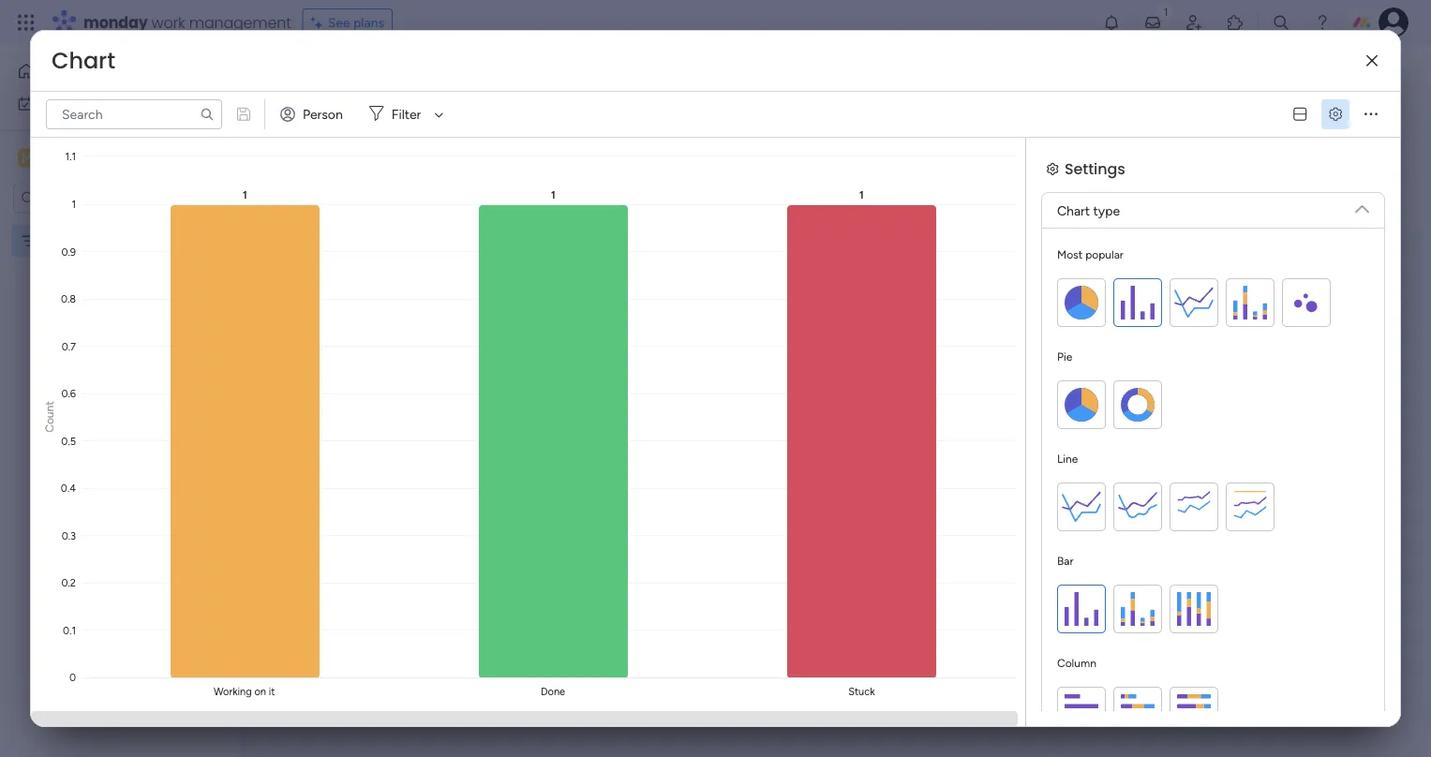 Task type: locate. For each thing, give the bounding box(es) containing it.
add widget button
[[411, 110, 523, 140]]

chart type
[[1057, 202, 1120, 218]]

apps image
[[1226, 13, 1245, 32]]

None search field
[[46, 99, 222, 129]]

management
[[189, 12, 291, 33]]

chart inside main content
[[308, 254, 357, 277]]

0 vertical spatial my first board
[[290, 61, 439, 92]]

my first board
[[290, 61, 439, 92], [44, 233, 126, 249]]

0 horizontal spatial my first board
[[44, 233, 126, 249]]

0 vertical spatial board
[[372, 61, 439, 92]]

chart
[[52, 45, 115, 76], [1057, 202, 1090, 218], [308, 254, 357, 277]]

my first board inside field
[[290, 61, 439, 92]]

popular
[[1086, 247, 1124, 261]]

0 vertical spatial work
[[151, 12, 185, 33]]

my up "person" popup button
[[290, 61, 322, 92]]

v2 settings line image
[[1329, 108, 1342, 121]]

board down search in workspace field
[[92, 233, 126, 249]]

m
[[22, 150, 33, 166]]

main
[[43, 149, 76, 167]]

Chart field
[[47, 45, 120, 76]]

0 horizontal spatial first
[[65, 233, 89, 249]]

notifications image
[[1102, 13, 1121, 32]]

project
[[322, 117, 364, 133]]

0 horizontal spatial board
[[92, 233, 126, 249]]

1 vertical spatial work
[[62, 96, 91, 112]]

1 vertical spatial first
[[65, 233, 89, 249]]

work down home
[[62, 96, 91, 112]]

1 horizontal spatial chart
[[308, 254, 357, 277]]

add widget
[[446, 117, 514, 133]]

plans
[[353, 15, 384, 30]]

2 horizontal spatial chart
[[1057, 202, 1090, 218]]

type
[[1093, 202, 1120, 218]]

0 vertical spatial first
[[327, 61, 367, 92]]

work
[[151, 12, 185, 33], [62, 96, 91, 112]]

0 horizontal spatial more dots image
[[796, 259, 809, 273]]

1 horizontal spatial first
[[327, 61, 367, 92]]

settings
[[1065, 158, 1125, 179]]

person
[[303, 106, 343, 122]]

monday work management
[[83, 12, 291, 33]]

my down home
[[41, 96, 59, 112]]

first down search in workspace field
[[65, 233, 89, 249]]

see plans button
[[302, 8, 393, 37]]

more dots image inside the chart main content
[[796, 259, 809, 273]]

person button
[[273, 99, 354, 129]]

1 vertical spatial board
[[92, 233, 126, 249]]

1 horizontal spatial my first board
[[290, 61, 439, 92]]

work right monday
[[151, 12, 185, 33]]

board
[[372, 61, 439, 92], [92, 233, 126, 249]]

select product image
[[17, 13, 36, 32]]

home button
[[11, 56, 202, 86]]

more dots image
[[1365, 108, 1378, 121], [796, 259, 809, 273]]

my down search in workspace field
[[44, 233, 62, 249]]

my work button
[[11, 89, 202, 119]]

board up filter popup button
[[372, 61, 439, 92]]

first inside list box
[[65, 233, 89, 249]]

1 vertical spatial my first board
[[44, 233, 126, 249]]

my inside my first board field
[[290, 61, 322, 92]]

work for my
[[62, 96, 91, 112]]

main workspace
[[43, 149, 154, 167]]

help image
[[1313, 13, 1332, 32]]

0 horizontal spatial chart
[[52, 45, 115, 76]]

arrow down image
[[428, 103, 450, 126]]

0 horizontal spatial work
[[62, 96, 91, 112]]

dapulse x slim image
[[1366, 54, 1378, 68]]

bar
[[1057, 554, 1074, 568]]

work inside button
[[62, 96, 91, 112]]

0 vertical spatial my
[[290, 61, 322, 92]]

my first board up project
[[290, 61, 439, 92]]

my work
[[41, 96, 91, 112]]

Search in workspace field
[[39, 187, 157, 209]]

2 vertical spatial chart
[[308, 254, 357, 277]]

0 vertical spatial more dots image
[[1365, 108, 1378, 121]]

0 vertical spatial chart
[[52, 45, 115, 76]]

1 horizontal spatial board
[[372, 61, 439, 92]]

1 horizontal spatial work
[[151, 12, 185, 33]]

new project button
[[284, 110, 372, 140]]

1 vertical spatial my
[[41, 96, 59, 112]]

first
[[327, 61, 367, 92], [65, 233, 89, 249]]

1 vertical spatial more dots image
[[796, 259, 809, 273]]

first up person
[[327, 61, 367, 92]]

option
[[0, 224, 239, 228]]

see
[[328, 15, 350, 30]]

my inside the my first board list box
[[44, 233, 62, 249]]

home
[[43, 63, 79, 79]]

widget
[[473, 117, 514, 133]]

my first board down search in workspace field
[[44, 233, 126, 249]]

2 vertical spatial my
[[44, 233, 62, 249]]

my
[[290, 61, 322, 92], [41, 96, 59, 112], [44, 233, 62, 249]]



Task type: vqa. For each thing, say whether or not it's contained in the screenshot.
Invite / 1 Button
no



Task type: describe. For each thing, give the bounding box(es) containing it.
board inside the my first board list box
[[92, 233, 126, 249]]

pie
[[1057, 350, 1072, 363]]

filter
[[392, 106, 421, 122]]

most popular
[[1057, 247, 1124, 261]]

1 image
[[1158, 1, 1174, 22]]

see plans
[[328, 15, 384, 30]]

filter by anything image
[[774, 114, 796, 136]]

Search field
[[554, 112, 610, 138]]

my first board list box
[[0, 221, 239, 510]]

filter button
[[362, 99, 450, 129]]

inbox image
[[1143, 13, 1162, 32]]

1 vertical spatial chart
[[1057, 202, 1090, 218]]

my inside "my work" button
[[41, 96, 59, 112]]

Filter dashboard by text search field
[[46, 99, 222, 129]]

john smith image
[[1379, 7, 1409, 37]]

new project
[[291, 117, 364, 133]]

column
[[1057, 656, 1096, 670]]

my first board inside list box
[[44, 233, 126, 249]]

board inside my first board field
[[372, 61, 439, 92]]

search image
[[200, 107, 215, 122]]

first inside field
[[327, 61, 367, 92]]

1 horizontal spatial more dots image
[[1365, 108, 1378, 121]]

workspace image
[[18, 148, 37, 168]]

workspace
[[80, 149, 154, 167]]

My first board field
[[285, 61, 444, 93]]

line
[[1057, 452, 1078, 465]]

search everything image
[[1272, 13, 1291, 32]]

new
[[291, 117, 319, 133]]

dapulse dropdown down arrow image
[[1355, 195, 1369, 216]]

add
[[446, 117, 470, 133]]

most
[[1057, 247, 1083, 261]]

invite members image
[[1185, 13, 1203, 32]]

chart main content
[[248, 227, 1431, 757]]

work for monday
[[151, 12, 185, 33]]

workspace selection element
[[18, 147, 157, 171]]

v2 split view image
[[1294, 108, 1307, 121]]

monday
[[83, 12, 148, 33]]



